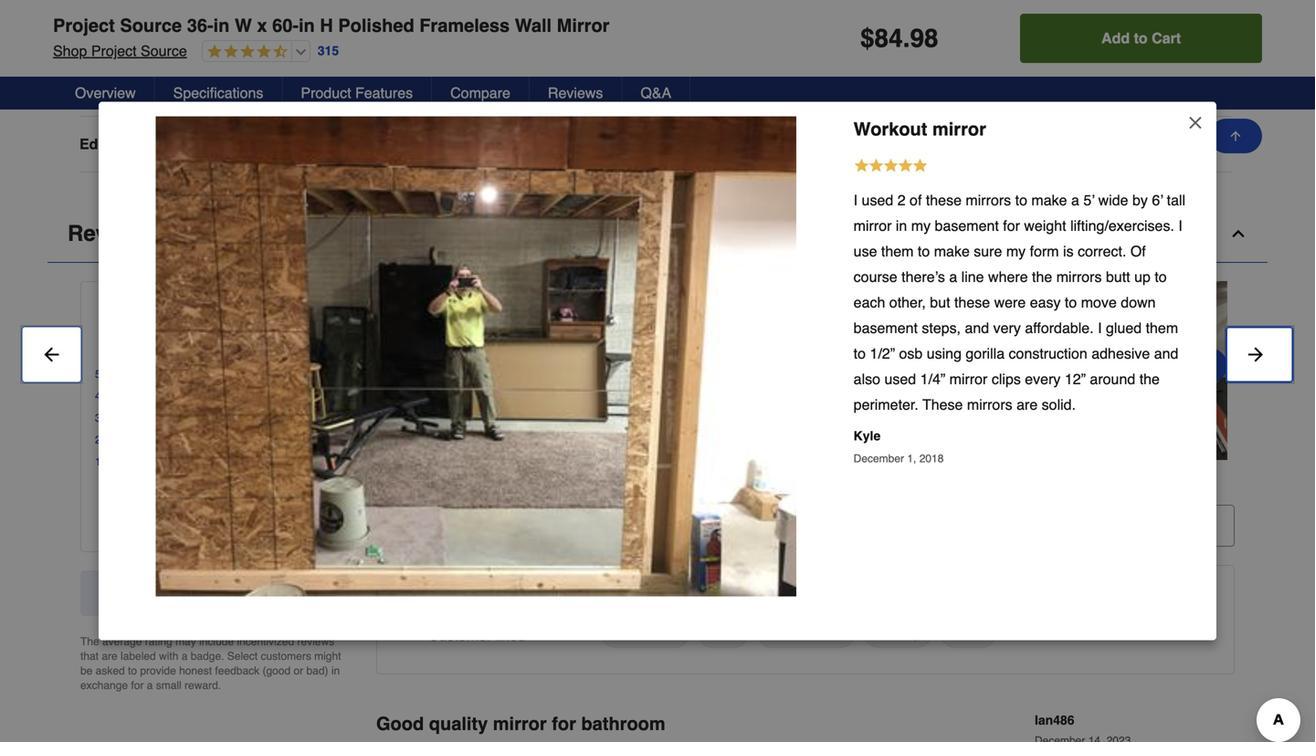 Task type: vqa. For each thing, say whether or not it's contained in the screenshot.


Task type: locate. For each thing, give the bounding box(es) containing it.
4.5
[[223, 299, 248, 320]]

2 vertical spatial 315
[[376, 476, 401, 493]]

of down "workout mirror"
[[910, 192, 922, 209]]

these down line
[[955, 294, 990, 311]]

1 vertical spatial of
[[284, 299, 299, 320]]

them right use
[[882, 243, 914, 260]]

0 vertical spatial used
[[862, 192, 894, 209]]

to right add
[[1134, 30, 1148, 47]]

i left glued
[[1098, 320, 1102, 337]]

polystyrene cell
[[1028, 79, 1179, 98]]

wall for second 'wall' cell from left
[[507, 24, 535, 41]]

of right out
[[284, 299, 299, 320]]

project
[[53, 15, 115, 36], [91, 42, 137, 59]]

1 horizontal spatial the
[[1140, 371, 1160, 388]]

315 customer review s
[[376, 476, 536, 493]]

315
[[318, 44, 339, 58], [177, 324, 199, 339], [376, 476, 401, 493]]

2 3% from the top
[[317, 434, 333, 447]]

0 horizontal spatial no frame cell
[[247, 79, 397, 98]]

no frame cell
[[247, 79, 397, 98], [507, 79, 658, 98], [767, 79, 918, 98]]

a down may
[[182, 650, 188, 663]]

make up weight
[[1032, 192, 1068, 209]]

in
[[213, 15, 230, 36], [299, 15, 315, 36], [896, 217, 908, 234], [332, 665, 340, 678]]

1 horizontal spatial no frame cell
[[507, 79, 658, 98]]

1 vertical spatial i
[[1179, 217, 1183, 234]]

2 horizontal spatial frame
[[790, 80, 827, 97]]

5 right out
[[304, 299, 314, 320]]

size button
[[698, 617, 750, 649]]

my up where on the right of the page
[[1007, 243, 1026, 260]]

i down tall
[[1179, 217, 1183, 234]]

customer down the customer sentiment
[[428, 628, 492, 644]]

mirror down liked
[[493, 714, 547, 735]]

s up hide filters button at the bottom left
[[528, 476, 536, 493]]

1 horizontal spatial are
[[1017, 397, 1038, 413]]

1 vertical spatial type
[[119, 136, 152, 152]]

1 horizontal spatial wall cell
[[507, 24, 658, 42]]

60-
[[272, 15, 299, 36]]

in inside "the average rating may include incentivized reviews that are labeled with a badge. select customers might be asked to provide honest feedback (good or bad) in exchange for a small reward."
[[332, 665, 340, 678]]

12"
[[1065, 371, 1086, 388]]

basement up sure
[[935, 217, 999, 234]]

review right write
[[215, 508, 265, 525]]

adhesive
[[1092, 345, 1151, 362]]

1 horizontal spatial quality
[[876, 624, 921, 641]]

s
[[244, 324, 250, 339], [528, 476, 536, 493]]

frame
[[269, 80, 307, 97], [530, 80, 567, 97], [790, 80, 827, 97]]

315 for 315
[[318, 44, 339, 58]]

1 no from the left
[[247, 80, 265, 97]]

0 horizontal spatial basement
[[854, 320, 918, 337]]

0 horizontal spatial s
[[244, 324, 250, 339]]

3 no from the left
[[767, 80, 786, 97]]

0 horizontal spatial no frame
[[247, 80, 307, 97]]

0 horizontal spatial i
[[854, 192, 858, 209]]

for left weight
[[1003, 217, 1020, 234]]

reviews button
[[530, 77, 623, 110], [48, 205, 1268, 263]]

of
[[910, 192, 922, 209], [284, 299, 299, 320]]

s down 4.5
[[244, 324, 250, 339]]

of inside 4.5 out of 5 315 review s
[[284, 299, 299, 320]]

2 horizontal spatial polished
[[767, 136, 823, 152]]

perimeter.
[[854, 397, 919, 413]]

3%
[[317, 412, 333, 425], [317, 434, 333, 447]]

0 horizontal spatial no
[[247, 80, 265, 97]]

wall for second 'wall' cell from the right
[[247, 24, 275, 41]]

mirrors up sure
[[966, 192, 1012, 209]]

reward.
[[185, 680, 221, 692]]

no frame cell up beveled cell
[[507, 79, 658, 98]]

chevron up image
[[1230, 225, 1248, 243]]

1 vertical spatial basement
[[854, 320, 918, 337]]

in inside i used 2 of these mirrors to make a 5' wide by 6' tall mirror in my basement for weight lifting/exercises. i use them to make sure my form is correct. of course there's a line where the mirrors butt up to each other, but these were easy to move down basement steps, and very affordable. i glued them to 1/2" osb using gorilla construction adhesive and also used 1/4" mirror clips every 12" around the perimeter. these mirrors are solid.
[[896, 217, 908, 234]]

4.5 stars image left 4.5
[[113, 296, 216, 322]]

3% down 10%
[[317, 412, 333, 425]]

0 horizontal spatial of
[[284, 299, 299, 320]]

1 horizontal spatial them
[[1146, 320, 1179, 337]]

1 horizontal spatial polished cell
[[767, 135, 918, 153]]

mirror down gorilla in the right of the page
[[950, 371, 988, 388]]

1 vertical spatial 3%
[[317, 434, 333, 447]]

specifications
[[173, 85, 263, 101]]

0 horizontal spatial 315
[[177, 324, 199, 339]]

liked
[[496, 628, 526, 644]]

overview button
[[57, 77, 155, 110]]

customer up customer liked
[[396, 585, 464, 602]]

i
[[854, 192, 858, 209], [1179, 217, 1183, 234], [1098, 320, 1102, 337]]

project source 36-in w x 60-in h polished frameless wall mirror
[[53, 15, 610, 36]]

source up material
[[141, 42, 187, 59]]

line
[[962, 269, 984, 286]]

small
[[156, 680, 182, 692]]

add to cart button
[[1021, 14, 1263, 63]]

5 up the 4
[[95, 368, 101, 381]]

project up shop at the top left
[[53, 15, 115, 36]]

1 vertical spatial and
[[1155, 345, 1179, 362]]

1 horizontal spatial make
[[1032, 192, 1068, 209]]

0 vertical spatial 315
[[318, 44, 339, 58]]

2 horizontal spatial no
[[767, 80, 786, 97]]

1 vertical spatial make
[[934, 243, 970, 260]]

them down down
[[1146, 320, 1179, 337]]

in left h
[[299, 15, 315, 36]]

hide filters
[[425, 517, 505, 534]]

mirrors down clips
[[967, 397, 1013, 413]]

for left bathroom
[[552, 714, 576, 735]]

close image
[[1187, 114, 1205, 132]]

cell
[[767, 24, 918, 42], [1028, 24, 1179, 42]]

a right write
[[203, 508, 211, 525]]

of
[[1131, 243, 1146, 260]]

0 vertical spatial reviews
[[548, 85, 603, 101]]

where
[[989, 269, 1028, 286]]

315 inside 4.5 out of 5 315 review s
[[177, 324, 199, 339]]

a inside button
[[203, 508, 211, 525]]

used up use
[[862, 192, 894, 209]]

0 horizontal spatial the
[[1032, 269, 1053, 286]]

1 vertical spatial the
[[1140, 371, 1160, 388]]

2 no from the left
[[507, 80, 526, 97]]

2 vertical spatial for
[[552, 714, 576, 735]]

reviews for topmost the reviews button
[[548, 85, 603, 101]]

in left "w"
[[213, 15, 230, 36]]

workout
[[854, 119, 928, 140]]

2 horizontal spatial no frame cell
[[767, 79, 918, 98]]

0 vertical spatial 2
[[898, 192, 906, 209]]

type up shop project source
[[79, 24, 113, 41]]

0 vertical spatial s
[[244, 324, 250, 339]]

0 horizontal spatial quality
[[429, 714, 488, 735]]

other,
[[890, 294, 926, 311]]

and up gorilla in the right of the page
[[965, 320, 990, 337]]

be
[[80, 665, 93, 678]]

and right the adhesive
[[1155, 345, 1179, 362]]

98
[[910, 24, 939, 53]]

0 vertical spatial these
[[926, 192, 962, 209]]

to down labeled
[[128, 665, 137, 678]]

5%
[[317, 456, 333, 469]]

make up line
[[934, 243, 970, 260]]

0 vertical spatial of
[[910, 192, 922, 209]]

frame
[[79, 80, 123, 97]]

0 vertical spatial are
[[1017, 397, 1038, 413]]

these
[[923, 397, 963, 413]]

no frame cell down $
[[767, 79, 918, 98]]

3 no frame from the left
[[767, 80, 827, 97]]

no frame cell down h
[[247, 79, 397, 98]]

quality right good
[[429, 714, 488, 735]]

and
[[965, 320, 990, 337], [1155, 345, 1179, 362]]

0 horizontal spatial 2
[[95, 434, 101, 447]]

my
[[912, 217, 931, 234], [1007, 243, 1026, 260]]

for down provide
[[131, 680, 144, 692]]

0 vertical spatial reviews button
[[530, 77, 623, 110]]

wall
[[515, 15, 552, 36], [247, 24, 275, 41], [507, 24, 535, 41]]

0 vertical spatial my
[[912, 217, 931, 234]]

project up frame
[[91, 42, 137, 59]]

0 horizontal spatial frame
[[269, 80, 307, 97]]

badge.
[[191, 650, 224, 663]]

2 horizontal spatial for
[[1003, 217, 1020, 234]]

1 vertical spatial them
[[1146, 320, 1179, 337]]

1 horizontal spatial no
[[507, 80, 526, 97]]

used
[[862, 192, 894, 209], [885, 371, 917, 388]]

0 vertical spatial the
[[1032, 269, 1053, 286]]

the down the form
[[1032, 269, 1053, 286]]

in down might
[[332, 665, 340, 678]]

review inside 4.5 out of 5 315 review s
[[202, 324, 244, 339]]

down
[[1121, 294, 1156, 311]]

review up filters
[[477, 476, 528, 493]]

make
[[1032, 192, 1068, 209], [934, 243, 970, 260]]

easy
[[1030, 294, 1061, 311]]

0 horizontal spatial type
[[79, 24, 113, 41]]

select
[[227, 650, 258, 663]]

2 cell from the left
[[1028, 24, 1179, 42]]

1 horizontal spatial of
[[910, 192, 922, 209]]

0 horizontal spatial make
[[934, 243, 970, 260]]

1 no frame cell from the left
[[247, 79, 397, 98]]

a
[[1072, 192, 1080, 209], [950, 269, 958, 286], [203, 508, 211, 525], [182, 650, 188, 663], [147, 680, 153, 692]]

source up shop project source
[[120, 15, 182, 36]]

mirror right workout
[[933, 119, 987, 140]]

0 vertical spatial review
[[202, 324, 244, 339]]

0 vertical spatial source
[[120, 15, 182, 36]]

review inside button
[[215, 508, 265, 525]]

move
[[1081, 294, 1117, 311]]

review
[[202, 324, 244, 339], [477, 476, 528, 493], [215, 508, 265, 525]]

2 no frame cell from the left
[[507, 79, 658, 98]]

2 horizontal spatial i
[[1179, 217, 1183, 234]]

1 horizontal spatial 5
[[304, 299, 314, 320]]

are
[[1017, 397, 1038, 413], [102, 650, 118, 663]]

4.5 stars image down "w"
[[203, 44, 288, 61]]

2 down workout
[[898, 192, 906, 209]]

1 vertical spatial quality
[[429, 714, 488, 735]]

mirrors down is
[[1057, 269, 1102, 286]]

2 horizontal spatial 315
[[376, 476, 401, 493]]

for inside i used 2 of these mirrors to make a 5' wide by 6' tall mirror in my basement for weight lifting/exercises. i use them to make sure my form is correct. of course there's a line where the mirrors butt up to each other, but these were easy to move down basement steps, and very affordable. i glued them to 1/2" osb using gorilla construction adhesive and also used 1/4" mirror clips every 12" around the perimeter. these mirrors are solid.
[[1003, 217, 1020, 234]]

product features button
[[283, 77, 432, 110]]

3% up 5%
[[317, 434, 333, 447]]

1 horizontal spatial and
[[1155, 345, 1179, 362]]

customer liked
[[428, 628, 526, 644]]

1 horizontal spatial cell
[[1028, 24, 1179, 42]]

1 vertical spatial review
[[477, 476, 528, 493]]

1 horizontal spatial frame
[[530, 80, 567, 97]]

mirror
[[933, 119, 987, 140], [854, 217, 892, 234], [950, 371, 988, 388], [493, 714, 547, 735]]

write a review button
[[132, 496, 295, 538]]

5 inside 4.5 out of 5 315 review s
[[304, 299, 314, 320]]

mirrors
[[966, 192, 1012, 209], [1057, 269, 1102, 286], [967, 397, 1013, 413]]

these down "workout mirror"
[[926, 192, 962, 209]]

1 vertical spatial used
[[885, 371, 917, 388]]

0 vertical spatial i
[[854, 192, 858, 209]]

1 vertical spatial reviews
[[68, 221, 155, 246]]

customer sentiment
[[396, 585, 539, 602]]

2 horizontal spatial no frame
[[767, 80, 827, 97]]

hide filters button
[[376, 505, 535, 547]]

product
[[301, 85, 351, 101]]

5
[[304, 299, 314, 320], [95, 368, 101, 381]]

filter image
[[407, 519, 421, 533]]

kyle december 1, 2018
[[854, 429, 944, 465]]

filters
[[461, 517, 505, 534]]

the right around
[[1140, 371, 1160, 388]]

mirror up use
[[854, 217, 892, 234]]

reviews up beveled cell
[[548, 85, 603, 101]]

compare
[[451, 85, 511, 101]]

uploaded image image
[[156, 116, 797, 597], [384, 362, 563, 380], [572, 362, 751, 380], [760, 362, 939, 380], [948, 362, 1127, 380], [1137, 362, 1316, 380]]

is
[[1064, 243, 1074, 260]]

to right up
[[1155, 269, 1167, 286]]

quality inside button
[[876, 624, 921, 641]]

0 vertical spatial 3%
[[317, 412, 333, 425]]

1 horizontal spatial reviews
[[548, 85, 603, 101]]

0 horizontal spatial are
[[102, 650, 118, 663]]

price button
[[940, 617, 997, 649]]

reviews for the reviews button to the bottom
[[68, 221, 155, 246]]

2 vertical spatial customer
[[428, 628, 492, 644]]

customer up hide
[[405, 476, 473, 493]]

used down the osb
[[885, 371, 917, 388]]

0 vertical spatial quality
[[876, 624, 921, 641]]

review down 4.5
[[202, 324, 244, 339]]

1 polished cell from the left
[[247, 135, 397, 153]]

0 horizontal spatial polished
[[247, 136, 303, 152]]

type right edge
[[119, 136, 152, 152]]

0 horizontal spatial them
[[882, 243, 914, 260]]

reviews
[[297, 636, 335, 649]]

are up asked
[[102, 650, 118, 663]]

2 down 3
[[95, 434, 101, 447]]

s inside 4.5 out of 5 315 review s
[[244, 324, 250, 339]]

in up 'there's'
[[896, 217, 908, 234]]

$ 84 . 98
[[861, 24, 939, 53]]

0 horizontal spatial wall cell
[[247, 24, 397, 42]]

out
[[253, 299, 279, 320]]

reviews down edge type
[[68, 221, 155, 246]]

4.5 out of 5 315 review s
[[177, 299, 314, 339]]

product features
[[301, 85, 413, 101]]

1 no frame from the left
[[247, 80, 307, 97]]

of inside i used 2 of these mirrors to make a 5' wide by 6' tall mirror in my basement for weight lifting/exercises. i use them to make sure my form is correct. of course there's a line where the mirrors butt up to each other, but these were easy to move down basement steps, and very affordable. i glued them to 1/2" osb using gorilla construction adhesive and also used 1/4" mirror clips every 12" around the perimeter. these mirrors are solid.
[[910, 192, 922, 209]]

i up use
[[854, 192, 858, 209]]

to up 'there's'
[[918, 243, 930, 260]]

0 horizontal spatial 5
[[95, 368, 101, 381]]

0 vertical spatial 4.5 stars image
[[203, 44, 288, 61]]

polished cell
[[247, 135, 397, 153], [767, 135, 918, 153]]

quality left price
[[876, 624, 921, 641]]

1 horizontal spatial no frame
[[507, 80, 567, 97]]

1 vertical spatial for
[[131, 680, 144, 692]]

1 3% from the top
[[317, 412, 333, 425]]

0 vertical spatial and
[[965, 320, 990, 337]]

the
[[80, 636, 99, 649]]

by
[[1133, 192, 1148, 209]]

wall cell
[[247, 24, 397, 42], [507, 24, 658, 42]]

are down every on the right of page
[[1017, 397, 1038, 413]]

0 horizontal spatial and
[[965, 320, 990, 337]]

my up 'there's'
[[912, 217, 931, 234]]

0 vertical spatial for
[[1003, 217, 1020, 234]]

1 vertical spatial my
[[1007, 243, 1026, 260]]

1 vertical spatial 4.5 stars image
[[113, 296, 216, 322]]

basement up '1/2"'
[[854, 320, 918, 337]]

4.5 stars image
[[203, 44, 288, 61], [113, 296, 216, 322]]

customer
[[405, 476, 473, 493], [396, 585, 464, 602], [428, 628, 492, 644]]

to left '1/2"'
[[854, 345, 866, 362]]

1 vertical spatial s
[[528, 476, 536, 493]]

or
[[294, 665, 303, 678]]

0 horizontal spatial polished cell
[[247, 135, 397, 153]]

1 cell from the left
[[767, 24, 918, 42]]

arrow right image
[[1245, 344, 1267, 366], [1203, 355, 1218, 377]]



Task type: describe. For each thing, give the bounding box(es) containing it.
osb
[[899, 345, 923, 362]]

(good
[[263, 665, 291, 678]]

satisfaction
[[769, 624, 845, 641]]

also
[[854, 371, 881, 388]]

0 vertical spatial them
[[882, 243, 914, 260]]

there's
[[902, 269, 945, 286]]

features
[[355, 85, 413, 101]]

1,
[[908, 453, 917, 465]]

mirror
[[557, 15, 610, 36]]

size
[[709, 624, 738, 641]]

incentivized
[[237, 636, 294, 649]]

for inside "the average rating may include incentivized reviews that are labeled with a badge. select customers might be asked to provide honest feedback (good or bad) in exchange for a small reward."
[[131, 680, 144, 692]]

polished for second "polished" cell from right
[[247, 136, 303, 152]]

might
[[314, 650, 341, 663]]

q&a button
[[623, 77, 691, 110]]

1 vertical spatial 2
[[95, 434, 101, 447]]

polished for first "polished" cell from the right
[[767, 136, 823, 152]]

to inside "button"
[[1134, 30, 1148, 47]]

36-
[[187, 15, 213, 36]]

i used 2 of these mirrors to make a 5' wide by 6' tall mirror in my basement for weight lifting/exercises. i use them to make sure my form is correct. of course there's a line where the mirrors butt up to each other, but these were easy to move down basement steps, and very affordable. i glued them to 1/2" osb using gorilla construction adhesive and also used 1/4" mirror clips every 12" around the perimeter. these mirrors are solid.
[[854, 192, 1186, 413]]

are inside "the average rating may include incentivized reviews that are labeled with a badge. select customers might be asked to provide honest feedback (good or bad) in exchange for a small reward."
[[102, 650, 118, 663]]

beveled cell
[[507, 135, 658, 153]]

review for write a review
[[215, 508, 265, 525]]

material
[[127, 80, 183, 97]]

workout mirror
[[854, 119, 987, 140]]

1 vertical spatial 5
[[95, 368, 101, 381]]

84
[[875, 24, 903, 53]]

w
[[235, 15, 252, 36]]

review for 315 customer review s
[[477, 476, 528, 493]]

0 vertical spatial type
[[79, 24, 113, 41]]

labeled
[[121, 650, 156, 663]]

0 horizontal spatial arrow right image
[[1203, 355, 1218, 377]]

glued
[[1106, 320, 1142, 337]]

1 horizontal spatial my
[[1007, 243, 1026, 260]]

wide
[[1099, 192, 1129, 209]]

form
[[1030, 243, 1059, 260]]

honest
[[179, 665, 212, 678]]

2 vertical spatial i
[[1098, 320, 1102, 337]]

1 frame from the left
[[269, 80, 307, 97]]

shop
[[53, 42, 87, 59]]

arrow up image
[[1229, 129, 1243, 143]]

december
[[854, 453, 905, 465]]

bathroom
[[581, 714, 666, 735]]

customer for customer sentiment
[[396, 585, 464, 602]]

0 vertical spatial customer
[[405, 476, 473, 493]]

315 for 315 customer review s
[[376, 476, 401, 493]]

product
[[263, 585, 312, 602]]

2 no frame from the left
[[507, 80, 567, 97]]

gorilla
[[966, 345, 1005, 362]]

x
[[257, 15, 267, 36]]

6'
[[1152, 192, 1163, 209]]

2 wall cell from the left
[[507, 24, 658, 42]]

sentiment
[[468, 585, 539, 602]]

affordable.
[[1025, 320, 1094, 337]]

1 vertical spatial source
[[141, 42, 187, 59]]

thickness button
[[601, 617, 690, 649]]

a down provide
[[147, 680, 153, 692]]

0 horizontal spatial my
[[912, 217, 931, 234]]

to right easy
[[1065, 294, 1077, 311]]

using
[[927, 345, 962, 362]]

3 frame from the left
[[790, 80, 827, 97]]

customer for customer liked
[[428, 628, 492, 644]]

1 horizontal spatial basement
[[935, 217, 999, 234]]

2 polished cell from the left
[[767, 135, 918, 153]]

arrow left image
[[40, 344, 62, 366]]

1 horizontal spatial s
[[528, 476, 536, 493]]

h
[[320, 15, 333, 36]]

3 no frame cell from the left
[[767, 79, 918, 98]]

3% for 3
[[317, 412, 333, 425]]

lifting/exercises.
[[1071, 217, 1175, 234]]

1 vertical spatial project
[[91, 42, 137, 59]]

overview
[[75, 85, 136, 101]]

rating
[[145, 636, 172, 649]]

5'
[[1084, 192, 1095, 209]]

1 wall cell from the left
[[247, 24, 397, 42]]

satisfaction button
[[757, 617, 856, 649]]

write a review
[[162, 508, 265, 525]]

to inside "the average rating may include incentivized reviews that are labeled with a badge. select customers might be asked to provide honest feedback (good or bad) in exchange for a small reward."
[[128, 665, 137, 678]]

bad)
[[307, 665, 328, 678]]

1/2"
[[870, 345, 895, 362]]

1 horizontal spatial arrow right image
[[1245, 344, 1267, 366]]

every
[[1025, 371, 1061, 388]]

2 inside i used 2 of these mirrors to make a 5' wide by 6' tall mirror in my basement for weight lifting/exercises. i use them to make sure my form is correct. of course there's a line where the mirrors butt up to each other, but these were easy to move down basement steps, and very affordable. i glued them to 1/2" osb using gorilla construction adhesive and also used 1/4" mirror clips every 12" around the perimeter. these mirrors are solid.
[[898, 192, 906, 209]]

average
[[102, 636, 142, 649]]

use
[[854, 243, 877, 260]]

3
[[95, 412, 101, 425]]

0 vertical spatial project
[[53, 15, 115, 36]]

price
[[952, 624, 985, 641]]

shop project source
[[53, 42, 187, 59]]

2 vertical spatial mirrors
[[967, 397, 1013, 413]]

1/4"
[[921, 371, 946, 388]]

frameless
[[420, 15, 510, 36]]

each
[[854, 294, 886, 311]]

solid.
[[1042, 397, 1076, 413]]

add
[[1102, 30, 1130, 47]]

2018
[[920, 453, 944, 465]]

may
[[175, 636, 196, 649]]

customers
[[261, 650, 311, 663]]

compare button
[[432, 77, 530, 110]]

2 frame from the left
[[530, 80, 567, 97]]

course
[[854, 269, 898, 286]]

sure
[[974, 243, 1003, 260]]

1
[[95, 456, 101, 469]]

edge type
[[79, 136, 152, 152]]

q&a
[[641, 85, 672, 101]]

0 vertical spatial make
[[1032, 192, 1068, 209]]

are inside i used 2 of these mirrors to make a 5' wide by 6' tall mirror in my basement for weight lifting/exercises. i use them to make sure my form is correct. of course there's a line where the mirrors butt up to each other, but these were easy to move down basement steps, and very affordable. i glued them to 1/2" osb using gorilla construction adhesive and also used 1/4" mirror clips every 12" around the perimeter. these mirrors are solid.
[[1017, 397, 1038, 413]]

clips
[[992, 371, 1021, 388]]

1 horizontal spatial for
[[552, 714, 576, 735]]

around
[[1090, 371, 1136, 388]]

0 vertical spatial mirrors
[[966, 192, 1012, 209]]

good quality mirror for bathroom
[[376, 714, 666, 735]]

edge
[[79, 136, 115, 152]]

thickness
[[613, 624, 678, 641]]

1 vertical spatial mirrors
[[1057, 269, 1102, 286]]

a left line
[[950, 269, 958, 286]]

1 vertical spatial these
[[955, 294, 990, 311]]

3% for 2
[[317, 434, 333, 447]]

add to cart
[[1102, 30, 1181, 47]]

specifications button
[[155, 77, 283, 110]]

correct.
[[1078, 243, 1127, 260]]

1 horizontal spatial polished
[[338, 15, 414, 36]]

79%
[[311, 368, 333, 381]]

ian486
[[1035, 713, 1075, 728]]

very
[[994, 320, 1021, 337]]

a left 5'
[[1072, 192, 1080, 209]]

up
[[1135, 269, 1151, 286]]

polystyrene
[[1028, 80, 1104, 97]]

.
[[903, 24, 910, 53]]

weight
[[1025, 217, 1067, 234]]

1 vertical spatial reviews button
[[48, 205, 1268, 263]]

to up weight
[[1016, 192, 1028, 209]]

that
[[80, 650, 99, 663]]

write
[[162, 508, 199, 525]]

10%
[[311, 390, 333, 403]]

butt
[[1106, 269, 1131, 286]]

$
[[861, 24, 875, 53]]



